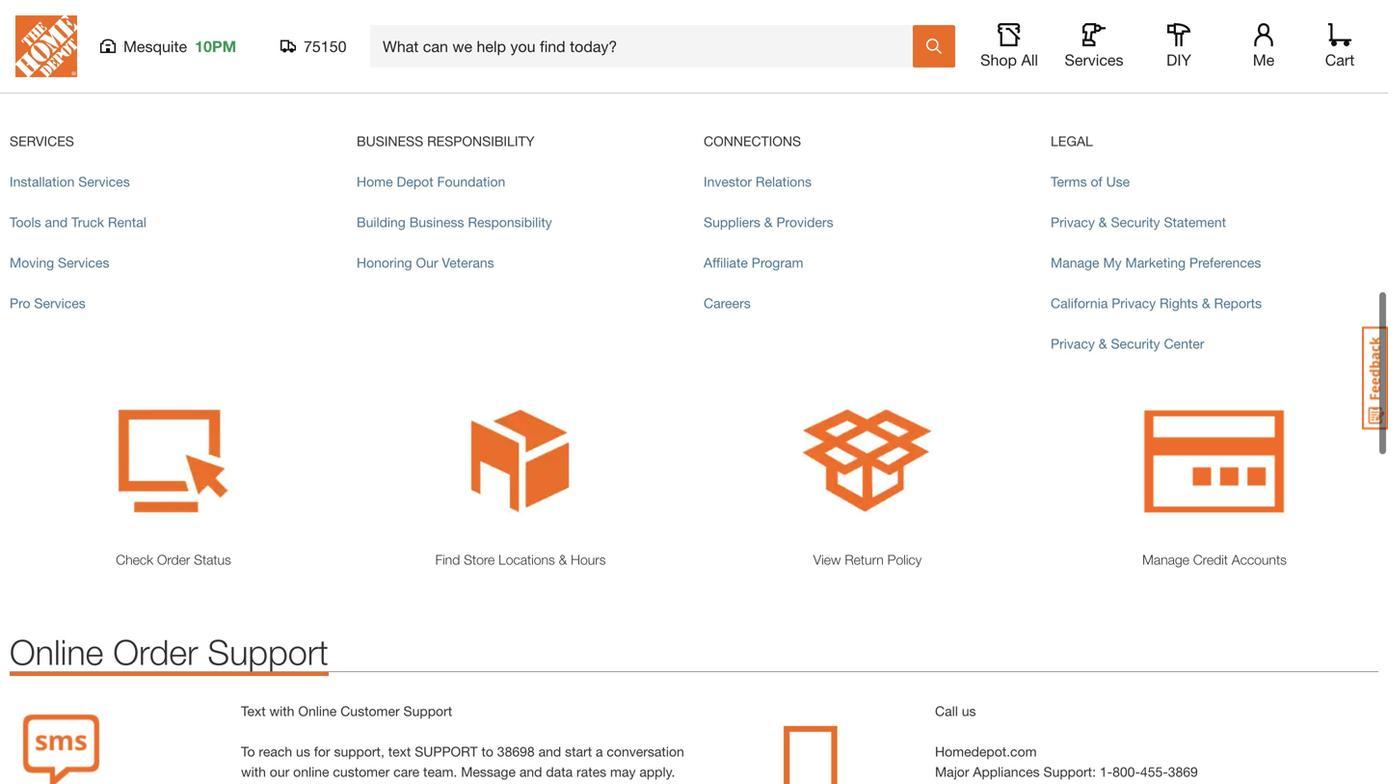 Task type: locate. For each thing, give the bounding box(es) containing it.
services inside button
[[1065, 51, 1124, 69]]

1 horizontal spatial us
[[962, 703, 976, 719]]

store right find
[[464, 552, 495, 568]]

locations
[[499, 552, 555, 568]]

2 vertical spatial and
[[520, 764, 542, 780]]

and
[[45, 214, 68, 230], [539, 744, 561, 760], [520, 764, 542, 780]]

online up sms icon
[[10, 631, 104, 672]]

and up the data
[[539, 744, 561, 760]]

& inside find store locations & hours link
[[559, 552, 567, 568]]

california privacy rights & reports
[[1051, 295, 1262, 311]]

0 vertical spatial with
[[270, 703, 295, 719]]

0 vertical spatial security
[[1111, 214, 1161, 230]]

& left hours
[[559, 552, 567, 568]]

0 vertical spatial online
[[10, 631, 104, 672]]

0 vertical spatial manage
[[66, 73, 114, 89]]

me button
[[1233, 23, 1295, 69]]

careers
[[704, 295, 751, 311]]

& for create & manage account
[[53, 73, 62, 89]]

1 horizontal spatial credit card image
[[1051, 383, 1379, 540]]

homedepot.com
[[935, 744, 1037, 760]]

and right tools
[[45, 214, 68, 230]]

store
[[58, 33, 90, 49], [464, 552, 495, 568]]

& down 'california'
[[1099, 336, 1108, 351]]

1 vertical spatial order
[[113, 631, 198, 672]]

services up the truck
[[78, 174, 130, 189]]

1 horizontal spatial manage
[[1051, 255, 1100, 270]]

1 vertical spatial store
[[464, 552, 495, 568]]

view return policy link
[[704, 550, 1032, 570]]

0 horizontal spatial view
[[10, 33, 38, 49]]

business
[[357, 133, 424, 149]]

installation services link
[[10, 174, 130, 189]]

10pm
[[195, 37, 236, 55]]

security
[[1111, 214, 1161, 230], [1111, 336, 1161, 351]]

business
[[410, 214, 464, 230]]

accounts
[[1232, 552, 1287, 568]]

connections
[[704, 133, 801, 149]]

0 horizontal spatial us
[[296, 744, 310, 760]]

california privacy rights & reports link
[[1051, 295, 1262, 311]]

call
[[935, 703, 958, 719]]

services
[[10, 133, 74, 149]]

conversation
[[607, 744, 684, 760]]

pro services link
[[10, 295, 86, 311]]

privacy down 'california'
[[1051, 336, 1095, 351]]

relations
[[756, 174, 812, 189]]

1 vertical spatial online
[[298, 703, 337, 719]]

1 vertical spatial manage
[[1051, 255, 1100, 270]]

receipts
[[94, 33, 147, 49]]

& right create
[[53, 73, 62, 89]]

foundation
[[437, 174, 506, 189]]

services
[[1065, 51, 1124, 69], [78, 174, 130, 189], [58, 255, 109, 270], [34, 295, 86, 311]]

credit card image for order
[[10, 383, 338, 540]]

rights
[[1160, 295, 1199, 311]]

all
[[1022, 51, 1039, 69]]

1 credit card image from the left
[[10, 383, 338, 540]]

business responsibility
[[357, 133, 535, 149]]

order left "status"
[[157, 552, 190, 568]]

services button
[[1064, 23, 1125, 69]]

support,
[[334, 744, 385, 760]]

pro
[[10, 295, 30, 311]]

1 vertical spatial us
[[296, 744, 310, 760]]

terms of use
[[1051, 174, 1130, 189]]

preferences
[[1190, 255, 1262, 270]]

services right all
[[1065, 51, 1124, 69]]

1 vertical spatial support
[[404, 703, 452, 719]]

view in-store receipts link
[[10, 33, 147, 49]]

1 vertical spatial view
[[814, 552, 841, 568]]

shop
[[981, 51, 1017, 69]]

manage my marketing preferences
[[1051, 255, 1262, 270]]

security down use
[[1111, 214, 1161, 230]]

order down check order status link
[[113, 631, 198, 672]]

manage for manage credit accounts
[[1143, 552, 1190, 568]]

1 vertical spatial privacy
[[1112, 295, 1156, 311]]

0 vertical spatial order
[[157, 552, 190, 568]]

find store locations & hours
[[435, 552, 606, 568]]

the home depot logo image
[[15, 15, 77, 77]]

support:
[[1044, 764, 1096, 780]]

&
[[53, 73, 62, 89], [764, 214, 773, 230], [1099, 214, 1108, 230], [1202, 295, 1211, 311], [1099, 336, 1108, 351], [559, 552, 567, 568]]

manage
[[66, 73, 114, 89], [1051, 255, 1100, 270], [1143, 552, 1190, 568]]

1 security from the top
[[1111, 214, 1161, 230]]

0 vertical spatial privacy
[[1051, 214, 1095, 230]]

services down the truck
[[58, 255, 109, 270]]

0 vertical spatial view
[[10, 33, 38, 49]]

privacy & security center
[[1051, 336, 1205, 351]]

text
[[388, 744, 411, 760]]

& down "of"
[[1099, 214, 1108, 230]]

online
[[293, 764, 329, 780]]

installation
[[10, 174, 75, 189]]

terms of use link
[[1051, 174, 1130, 189]]

policy
[[888, 552, 922, 568]]

1 vertical spatial with
[[241, 764, 266, 780]]

2 horizontal spatial manage
[[1143, 552, 1190, 568]]

manage credit accounts
[[1143, 552, 1287, 568]]

diy button
[[1149, 23, 1210, 69]]

0 horizontal spatial support
[[208, 631, 329, 672]]

manage down "view in-store receipts"
[[66, 73, 114, 89]]

view for view in-store receipts
[[10, 33, 38, 49]]

suppliers & providers
[[704, 214, 834, 230]]

& right suppliers
[[764, 214, 773, 230]]

create
[[10, 73, 50, 89]]

1 horizontal spatial view
[[814, 552, 841, 568]]

depot
[[397, 174, 434, 189]]

services right pro
[[34, 295, 86, 311]]

security for center
[[1111, 336, 1161, 351]]

with
[[270, 703, 295, 719], [241, 764, 266, 780]]

0 horizontal spatial with
[[241, 764, 266, 780]]

store up create & manage account link
[[58, 33, 90, 49]]

view left in-
[[10, 33, 38, 49]]

honoring our veterans link
[[357, 255, 494, 270]]

2 credit card image from the left
[[1051, 383, 1379, 540]]

1 horizontal spatial support
[[404, 703, 452, 719]]

honoring
[[357, 255, 412, 270]]

2 security from the top
[[1111, 336, 1161, 351]]

and down 38698
[[520, 764, 542, 780]]

responsibility
[[468, 214, 552, 230]]

security down california privacy rights & reports link
[[1111, 336, 1161, 351]]

find store locations & hours link
[[357, 550, 685, 570]]

privacy down terms
[[1051, 214, 1095, 230]]

with right 'text'
[[270, 703, 295, 719]]

privacy & security center link
[[1051, 336, 1205, 351]]

check
[[116, 552, 153, 568]]

2 vertical spatial privacy
[[1051, 336, 1095, 351]]

support up support
[[404, 703, 452, 719]]

mesquite
[[123, 37, 187, 55]]

order for support
[[113, 631, 198, 672]]

veterans
[[442, 255, 494, 270]]

responsibility
[[427, 133, 535, 149]]

manage left my
[[1051, 255, 1100, 270]]

our
[[416, 255, 438, 270]]

0 horizontal spatial credit card image
[[10, 383, 338, 540]]

privacy
[[1051, 214, 1095, 230], [1112, 295, 1156, 311], [1051, 336, 1095, 351]]

message
[[461, 764, 516, 780]]

1 vertical spatial security
[[1111, 336, 1161, 351]]

with down to
[[241, 764, 266, 780]]

a
[[596, 744, 603, 760]]

manage credit accounts link
[[1051, 550, 1379, 570]]

moving services
[[10, 255, 109, 270]]

view left return
[[814, 552, 841, 568]]

us right call
[[962, 703, 976, 719]]

check order status
[[116, 552, 231, 568]]

program
[[752, 255, 804, 270]]

& for privacy & security center
[[1099, 336, 1108, 351]]

privacy for privacy & security statement
[[1051, 214, 1095, 230]]

privacy up 'privacy & security center'
[[1112, 295, 1156, 311]]

0 vertical spatial store
[[58, 33, 90, 49]]

providers
[[777, 214, 834, 230]]

manage left credit at the bottom right of the page
[[1143, 552, 1190, 568]]

online up for
[[298, 703, 337, 719]]

& right the rights
[[1202, 295, 1211, 311]]

create & manage account
[[10, 73, 168, 89]]

1 horizontal spatial store
[[464, 552, 495, 568]]

1 horizontal spatial online
[[298, 703, 337, 719]]

2 vertical spatial manage
[[1143, 552, 1190, 568]]

services for pro services
[[34, 295, 86, 311]]

california
[[1051, 295, 1108, 311]]

support up 'text'
[[208, 631, 329, 672]]

0 horizontal spatial store
[[58, 33, 90, 49]]

us left for
[[296, 744, 310, 760]]

order inside check order status link
[[157, 552, 190, 568]]

hours
[[571, 552, 606, 568]]

in-
[[42, 33, 58, 49]]

0 vertical spatial support
[[208, 631, 329, 672]]

building
[[357, 214, 406, 230]]

credit card image
[[10, 383, 338, 540], [1051, 383, 1379, 540]]



Task type: describe. For each thing, give the bounding box(es) containing it.
store inside find store locations & hours link
[[464, 552, 495, 568]]

team.
[[423, 764, 457, 780]]

rates
[[577, 764, 607, 780]]

of
[[1091, 174, 1103, 189]]

customer
[[341, 703, 400, 719]]

privacy for privacy & security center
[[1051, 336, 1095, 351]]

view in-store receipts
[[10, 33, 147, 49]]

0 vertical spatial and
[[45, 214, 68, 230]]

tools
[[10, 214, 41, 230]]

start
[[565, 744, 592, 760]]

cart
[[1326, 51, 1355, 69]]

view for view return policy
[[814, 552, 841, 568]]

mobile image
[[704, 701, 916, 784]]

with inside to reach us for support, text support to 38698 and start a conversation with our online customer care team. message and data rates may apply
[[241, 764, 266, 780]]

account
[[118, 73, 168, 89]]

services for moving services
[[58, 255, 109, 270]]

0 horizontal spatial manage
[[66, 73, 114, 89]]

security for statement
[[1111, 214, 1161, 230]]

major
[[935, 764, 970, 780]]

customer
[[333, 764, 390, 780]]

investor relations link
[[704, 174, 812, 189]]

800-
[[1113, 764, 1141, 780]]

data
[[546, 764, 573, 780]]

to
[[241, 744, 255, 760]]

me
[[1253, 51, 1275, 69]]

shop all
[[981, 51, 1039, 69]]

order for status
[[157, 552, 190, 568]]

truck
[[71, 214, 104, 230]]

return
[[845, 552, 884, 568]]

1-
[[1100, 764, 1113, 780]]

0 vertical spatial us
[[962, 703, 976, 719]]

view return policy
[[814, 552, 922, 568]]

building business responsibility
[[357, 214, 552, 230]]

75150 button
[[281, 37, 347, 56]]

create & manage account link
[[10, 73, 168, 89]]

3869
[[1169, 764, 1199, 780]]

credit
[[1194, 552, 1228, 568]]

may
[[610, 764, 636, 780]]

installation services
[[10, 174, 130, 189]]

1 horizontal spatial with
[[270, 703, 295, 719]]

0 horizontal spatial online
[[10, 631, 104, 672]]

reports
[[1215, 295, 1262, 311]]

terms
[[1051, 174, 1087, 189]]

home
[[357, 174, 393, 189]]

manage for manage my marketing preferences
[[1051, 255, 1100, 270]]

pro services
[[10, 295, 86, 311]]

home depot foundation
[[357, 174, 506, 189]]

text with online customer support
[[241, 703, 452, 719]]

shop all button
[[979, 23, 1041, 69]]

& for privacy & security statement
[[1099, 214, 1108, 230]]

care
[[394, 764, 420, 780]]

services for installation services
[[78, 174, 130, 189]]

check order status link
[[10, 550, 338, 570]]

legal
[[1051, 133, 1093, 149]]

box icon image
[[704, 383, 1032, 540]]

sms icon image
[[10, 701, 116, 784]]

my
[[1104, 255, 1122, 270]]

text
[[241, 703, 266, 719]]

status
[[194, 552, 231, 568]]

investor
[[704, 174, 752, 189]]

store finder image
[[357, 383, 685, 540]]

What can we help you find today? search field
[[383, 26, 912, 67]]

center
[[1164, 336, 1205, 351]]

for
[[314, 744, 330, 760]]

credit card image for credit
[[1051, 383, 1379, 540]]

marketing
[[1126, 255, 1186, 270]]

support
[[415, 744, 478, 760]]

& for suppliers & providers
[[764, 214, 773, 230]]

suppliers & providers link
[[704, 214, 834, 230]]

455-
[[1141, 764, 1169, 780]]

affiliate program link
[[704, 255, 804, 270]]

careers link
[[704, 295, 751, 311]]

affiliate program
[[704, 255, 804, 270]]

1 vertical spatial and
[[539, 744, 561, 760]]

tools and truck rental link
[[10, 214, 146, 230]]

find
[[435, 552, 460, 568]]

reach
[[259, 744, 292, 760]]

cart link
[[1319, 23, 1362, 69]]

us inside to reach us for support, text support to 38698 and start a conversation with our online customer care team. message and data rates may apply
[[296, 744, 310, 760]]

diy
[[1167, 51, 1192, 69]]

our
[[270, 764, 290, 780]]

privacy & security statement link
[[1051, 214, 1227, 230]]

75150
[[304, 37, 347, 55]]

feedback link image
[[1363, 326, 1389, 430]]

moving
[[10, 255, 54, 270]]

rental
[[108, 214, 146, 230]]



Task type: vqa. For each thing, say whether or not it's contained in the screenshot.
Product
no



